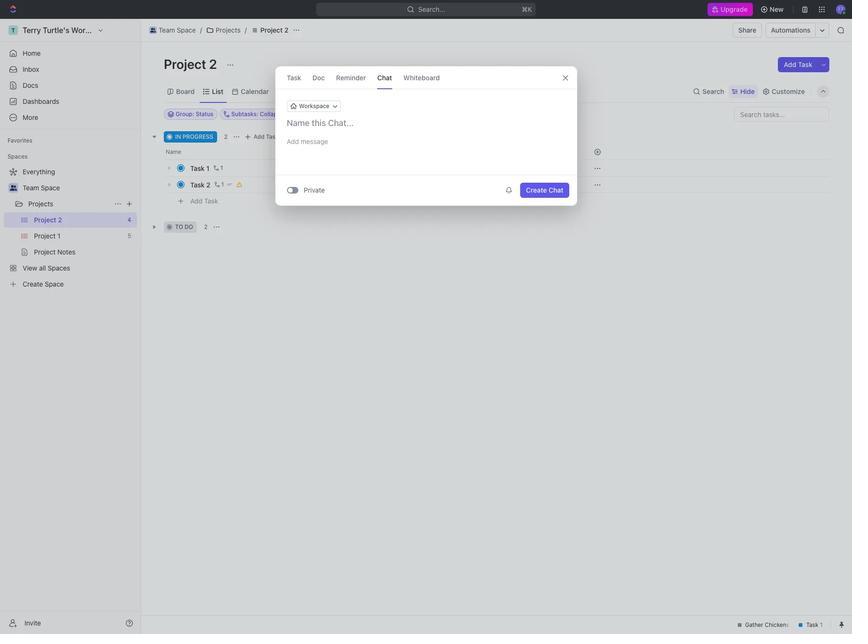 Task type: vqa. For each thing, say whether or not it's contained in the screenshot.
Hello there @Jeremy Miller
no



Task type: locate. For each thing, give the bounding box(es) containing it.
inbox
[[23, 65, 39, 73]]

calendar link
[[239, 85, 269, 98]]

0 horizontal spatial team space
[[23, 184, 60, 192]]

1 vertical spatial add task
[[254, 133, 279, 140]]

2 vertical spatial add
[[190, 197, 202, 205]]

1 horizontal spatial team
[[159, 26, 175, 34]]

do
[[185, 223, 193, 230]]

0 horizontal spatial /
[[200, 26, 202, 34]]

1 horizontal spatial chat
[[549, 186, 563, 194]]

add down task 2
[[190, 197, 202, 205]]

0 vertical spatial project
[[260, 26, 283, 34]]

gantt
[[321, 87, 338, 95]]

doc
[[312, 73, 325, 81]]

team
[[159, 26, 175, 34], [23, 184, 39, 192]]

docs link
[[4, 78, 137, 93]]

share
[[738, 26, 756, 34]]

1 vertical spatial projects link
[[28, 196, 110, 211]]

team space right user group image
[[159, 26, 196, 34]]

search...
[[418, 5, 445, 13]]

team space right user group icon
[[23, 184, 60, 192]]

team space
[[159, 26, 196, 34], [23, 184, 60, 192]]

chat
[[377, 73, 392, 81], [549, 186, 563, 194]]

1 vertical spatial project 2
[[164, 56, 220, 72]]

add task button down calendar link
[[242, 131, 282, 143]]

1 right task 2
[[221, 181, 224, 188]]

project 2
[[260, 26, 288, 34], [164, 56, 220, 72]]

2 / from the left
[[245, 26, 247, 34]]

/
[[200, 26, 202, 34], [245, 26, 247, 34]]

chat inside button
[[549, 186, 563, 194]]

workspace
[[299, 102, 329, 110]]

2 horizontal spatial add
[[784, 60, 796, 68]]

customize
[[772, 87, 805, 95]]

1 vertical spatial chat
[[549, 186, 563, 194]]

space right user group image
[[177, 26, 196, 34]]

invite
[[25, 619, 41, 627]]

1
[[206, 164, 209, 172], [220, 164, 223, 171], [221, 181, 224, 188]]

0 horizontal spatial chat
[[377, 73, 392, 81]]

in progress
[[175, 133, 213, 140]]

0 horizontal spatial projects link
[[28, 196, 110, 211]]

1 horizontal spatial projects link
[[204, 25, 243, 36]]

team right user group image
[[159, 26, 175, 34]]

add task
[[784, 60, 812, 68], [254, 133, 279, 140], [190, 197, 218, 205]]

1 horizontal spatial project 2
[[260, 26, 288, 34]]

whiteboard
[[403, 73, 440, 81]]

dialog
[[275, 66, 577, 206]]

add up customize
[[784, 60, 796, 68]]

0 horizontal spatial team
[[23, 184, 39, 192]]

customize button
[[760, 85, 808, 98]]

favorites
[[8, 137, 32, 144]]

1 horizontal spatial projects
[[216, 26, 241, 34]]

0 vertical spatial projects
[[216, 26, 241, 34]]

1 vertical spatial team space
[[23, 184, 60, 192]]

2
[[284, 26, 288, 34], [209, 56, 217, 72], [224, 133, 228, 140], [206, 181, 210, 189], [204, 223, 208, 230]]

1 horizontal spatial space
[[177, 26, 196, 34]]

0 vertical spatial team space link
[[147, 25, 198, 36]]

gantt link
[[319, 85, 338, 98]]

2 vertical spatial add task button
[[186, 195, 222, 207]]

1 horizontal spatial add
[[254, 133, 265, 140]]

add task button up customize
[[778, 57, 818, 72]]

board
[[176, 87, 195, 95]]

team space inside sidebar navigation
[[23, 184, 60, 192]]

1 vertical spatial 1 button
[[212, 180, 225, 189]]

dialog containing task
[[275, 66, 577, 206]]

table link
[[285, 85, 303, 98]]

add task up customize
[[784, 60, 812, 68]]

0 vertical spatial project 2
[[260, 26, 288, 34]]

tree
[[4, 164, 137, 292]]

2 vertical spatial add task
[[190, 197, 218, 205]]

1 vertical spatial team
[[23, 184, 39, 192]]

1 horizontal spatial add task button
[[242, 131, 282, 143]]

0 horizontal spatial project 2
[[164, 56, 220, 72]]

add down calendar link
[[254, 133, 265, 140]]

1 horizontal spatial add task
[[254, 133, 279, 140]]

0 vertical spatial 1 button
[[211, 163, 224, 173]]

hide
[[740, 87, 755, 95]]

to do
[[175, 223, 193, 230]]

calendar
[[241, 87, 269, 95]]

chat right reminder
[[377, 73, 392, 81]]

1 button right task 1
[[211, 163, 224, 173]]

1 vertical spatial team space link
[[23, 180, 135, 195]]

dashboards link
[[4, 94, 137, 109]]

add task down task 2
[[190, 197, 218, 205]]

task
[[798, 60, 812, 68], [287, 73, 301, 81], [266, 133, 279, 140], [190, 164, 205, 172], [190, 181, 205, 189], [204, 197, 218, 205]]

1 button
[[211, 163, 224, 173], [212, 180, 225, 189]]

create chat button
[[520, 183, 569, 198]]

Search tasks... text field
[[735, 107, 829, 121]]

to
[[175, 223, 183, 230]]

reminder
[[336, 73, 366, 81]]

0 vertical spatial chat
[[377, 73, 392, 81]]

chat right create at the top
[[549, 186, 563, 194]]

share button
[[733, 23, 762, 38]]

1 right task 1
[[220, 164, 223, 171]]

add
[[784, 60, 796, 68], [254, 133, 265, 140], [190, 197, 202, 205]]

space right user group icon
[[41, 184, 60, 192]]

0 horizontal spatial projects
[[28, 200, 53, 208]]

spaces
[[8, 153, 28, 160]]

1 button right task 2
[[212, 180, 225, 189]]

task 2
[[190, 181, 210, 189]]

2 horizontal spatial add task
[[784, 60, 812, 68]]

hide button
[[729, 85, 758, 98]]

0 horizontal spatial project
[[164, 56, 206, 72]]

team space link inside "tree"
[[23, 180, 135, 195]]

0 horizontal spatial add task button
[[186, 195, 222, 207]]

add task down the calendar
[[254, 133, 279, 140]]

new
[[770, 5, 784, 13]]

add task button down task 2
[[186, 195, 222, 207]]

0 horizontal spatial team space link
[[23, 180, 135, 195]]

board link
[[174, 85, 195, 98]]

1 vertical spatial space
[[41, 184, 60, 192]]

1 vertical spatial project
[[164, 56, 206, 72]]

tree containing team space
[[4, 164, 137, 292]]

0 horizontal spatial space
[[41, 184, 60, 192]]

2 horizontal spatial add task button
[[778, 57, 818, 72]]

0 vertical spatial team space
[[159, 26, 196, 34]]

sidebar navigation
[[0, 19, 141, 634]]

team space link
[[147, 25, 198, 36], [23, 180, 135, 195]]

user group image
[[150, 28, 156, 33]]

1 vertical spatial add
[[254, 133, 265, 140]]

add task button
[[778, 57, 818, 72], [242, 131, 282, 143], [186, 195, 222, 207]]

1 horizontal spatial team space
[[159, 26, 196, 34]]

automations
[[771, 26, 811, 34]]

team right user group icon
[[23, 184, 39, 192]]

1 vertical spatial projects
[[28, 200, 53, 208]]

space
[[177, 26, 196, 34], [41, 184, 60, 192]]

1 horizontal spatial team space link
[[147, 25, 198, 36]]

table
[[286, 87, 303, 95]]

projects link
[[204, 25, 243, 36], [28, 196, 110, 211]]

0 vertical spatial space
[[177, 26, 196, 34]]

1 horizontal spatial /
[[245, 26, 247, 34]]

project
[[260, 26, 283, 34], [164, 56, 206, 72]]

projects
[[216, 26, 241, 34], [28, 200, 53, 208]]



Task type: describe. For each thing, give the bounding box(es) containing it.
dashboards
[[23, 97, 59, 105]]

1 for task 2
[[221, 181, 224, 188]]

chat button
[[377, 67, 392, 89]]

1 horizontal spatial project
[[260, 26, 283, 34]]

list
[[212, 87, 223, 95]]

space inside "tree"
[[41, 184, 60, 192]]

whiteboard button
[[403, 67, 440, 89]]

tree inside sidebar navigation
[[4, 164, 137, 292]]

upgrade
[[721, 5, 748, 13]]

0 vertical spatial add task button
[[778, 57, 818, 72]]

progress
[[183, 133, 213, 140]]

team inside "tree"
[[23, 184, 39, 192]]

1 button for 1
[[211, 163, 224, 173]]

1 vertical spatial add task button
[[242, 131, 282, 143]]

0 vertical spatial add task
[[784, 60, 812, 68]]

task 1
[[190, 164, 209, 172]]

0 horizontal spatial add task
[[190, 197, 218, 205]]

workspace button
[[287, 101, 341, 112]]

private
[[304, 186, 325, 194]]

doc button
[[312, 67, 325, 89]]

docs
[[23, 81, 38, 89]]

home
[[23, 49, 41, 57]]

project 2 link
[[249, 25, 291, 36]]

workspace button
[[287, 101, 341, 112]]

1 / from the left
[[200, 26, 202, 34]]

1 button for 2
[[212, 180, 225, 189]]

task inside dialog
[[287, 73, 301, 81]]

search button
[[690, 85, 727, 98]]

task button
[[287, 67, 301, 89]]

Name this Chat... field
[[275, 118, 577, 129]]

home link
[[4, 46, 137, 61]]

1 up task 2
[[206, 164, 209, 172]]

reminder button
[[336, 67, 366, 89]]

search
[[703, 87, 724, 95]]

list link
[[210, 85, 223, 98]]

⌘k
[[522, 5, 532, 13]]

in
[[175, 133, 181, 140]]

user group image
[[10, 185, 17, 191]]

new button
[[757, 2, 789, 17]]

upgrade link
[[708, 3, 753, 16]]

projects inside sidebar navigation
[[28, 200, 53, 208]]

favorites button
[[4, 135, 36, 146]]

0 vertical spatial add
[[784, 60, 796, 68]]

1 for task 1
[[220, 164, 223, 171]]

0 vertical spatial team
[[159, 26, 175, 34]]

create
[[526, 186, 547, 194]]

inbox link
[[4, 62, 137, 77]]

create chat
[[526, 186, 563, 194]]

0 vertical spatial projects link
[[204, 25, 243, 36]]

automations button
[[766, 23, 815, 37]]

0 horizontal spatial add
[[190, 197, 202, 205]]



